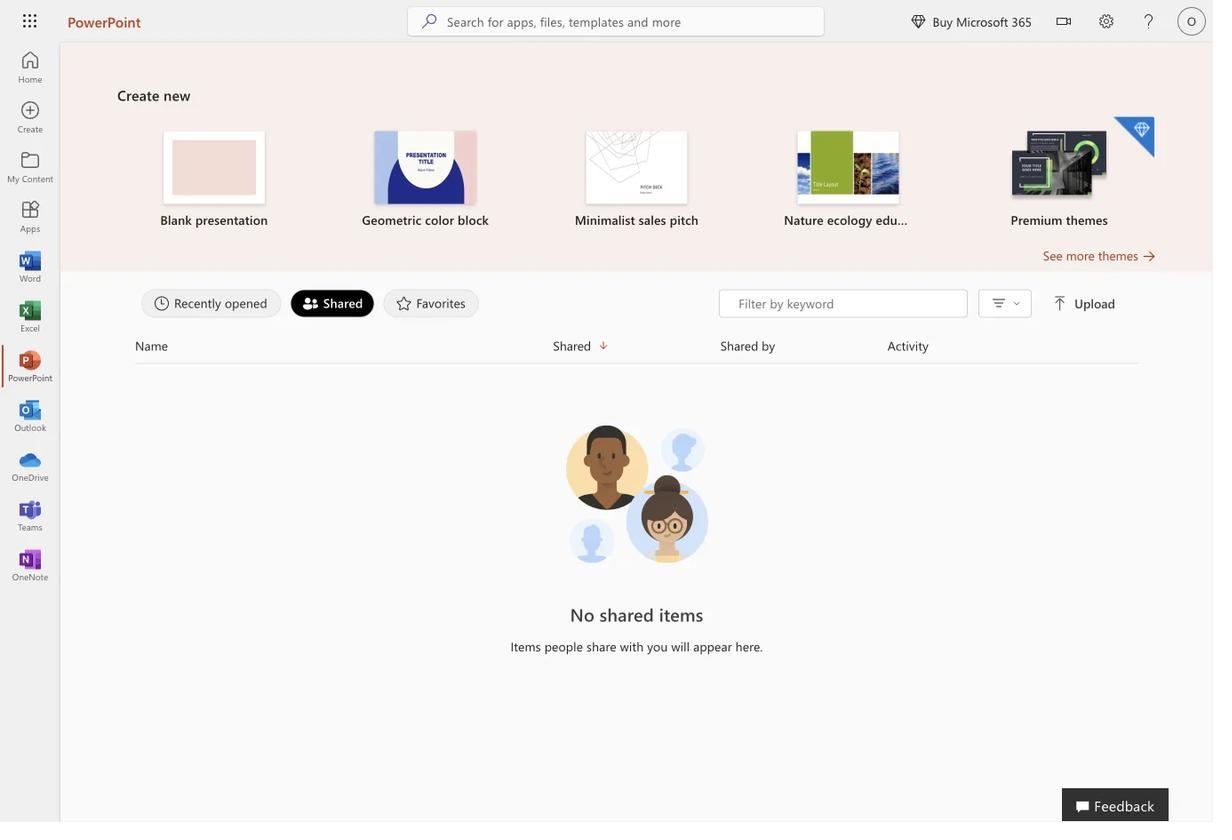 Task type: locate. For each thing, give the bounding box(es) containing it.
shared tab
[[286, 289, 379, 318]]

geometric color block
[[362, 212, 489, 228]]

excel image
[[21, 307, 39, 325]]

color
[[425, 212, 454, 228]]

items people share with you will appear here.
[[511, 638, 763, 655]]

themes
[[1066, 212, 1108, 228], [1098, 247, 1138, 264]]

shared inside tab
[[323, 295, 363, 311]]

premium themes image
[[1009, 131, 1110, 202]]

minimalist sales pitch
[[575, 212, 699, 228]]

items
[[511, 638, 541, 655]]

premium themes
[[1011, 212, 1108, 228]]

name
[[135, 337, 168, 354]]

 button
[[985, 291, 1026, 316]]

0 vertical spatial themes
[[1066, 212, 1108, 228]]

powerpoint banner
[[0, 0, 1213, 46]]

row containing name
[[135, 335, 1138, 364]]

geometric color block image
[[375, 131, 476, 204]]

home image
[[21, 59, 39, 76]]

activity
[[888, 337, 929, 354]]

themes up see more themes
[[1066, 212, 1108, 228]]

2 horizontal spatial shared
[[720, 337, 758, 354]]

recently opened element
[[141, 289, 281, 318]]

minimalist
[[575, 212, 635, 228]]

Search box. Suggestions appear as you type. search field
[[447, 7, 824, 36]]

Filter by keyword text field
[[737, 295, 958, 312]]

microsoft
[[956, 13, 1008, 29]]

row
[[135, 335, 1138, 364]]

pitch
[[670, 212, 699, 228]]

1 horizontal spatial shared
[[553, 337, 591, 354]]

navigation
[[0, 43, 60, 590]]

sales
[[639, 212, 666, 228]]

0 horizontal spatial shared
[[323, 295, 363, 311]]

tab list
[[137, 289, 719, 318]]

people
[[545, 638, 583, 655]]

geometric
[[362, 212, 422, 228]]

opened
[[225, 295, 267, 311]]

powerpoint image
[[21, 357, 39, 375]]

365
[[1012, 13, 1032, 29]]

see more themes button
[[1043, 247, 1156, 264]]

apps image
[[21, 208, 39, 226]]

recently opened tab
[[137, 289, 286, 318]]

will
[[671, 638, 690, 655]]

shared element
[[290, 289, 375, 318]]

1 vertical spatial themes
[[1098, 247, 1138, 264]]

see more themes
[[1043, 247, 1138, 264]]


[[1053, 296, 1067, 311]]

upload
[[1075, 295, 1115, 311]]

appear
[[693, 638, 732, 655]]

feedback button
[[1062, 788, 1169, 822]]

shared by button
[[720, 335, 888, 356]]

themes right more
[[1098, 247, 1138, 264]]

my content image
[[21, 158, 39, 176]]

 button
[[1042, 0, 1085, 46]]

favorites
[[416, 295, 466, 311]]

recently
[[174, 295, 221, 311]]

shared by
[[720, 337, 775, 354]]

shared
[[323, 295, 363, 311], [553, 337, 591, 354], [720, 337, 758, 354]]

geometric color block element
[[330, 131, 520, 229]]

blank
[[160, 212, 192, 228]]

 buy microsoft 365
[[911, 13, 1032, 29]]

blank presentation
[[160, 212, 268, 228]]

None search field
[[408, 7, 824, 36]]


[[1013, 300, 1020, 307]]



Task type: describe. For each thing, give the bounding box(es) containing it.
feedback
[[1094, 795, 1154, 815]]

premium themes element
[[964, 117, 1154, 229]]

upload status
[[719, 289, 1119, 318]]

create new
[[117, 85, 190, 104]]

o
[[1187, 14, 1196, 28]]

premium templates diamond image
[[1114, 117, 1154, 158]]

 upload
[[1053, 295, 1115, 311]]

none search field inside 'powerpoint' banner
[[408, 7, 824, 36]]

powerpoint
[[68, 12, 141, 31]]

see
[[1043, 247, 1063, 264]]

empty state icon image
[[557, 414, 717, 574]]

premium
[[1011, 212, 1063, 228]]

here.
[[736, 638, 763, 655]]

shared button
[[553, 335, 720, 356]]


[[1057, 14, 1071, 28]]

favorites element
[[383, 289, 479, 318]]

by
[[762, 337, 775, 354]]

presentation
[[195, 212, 268, 228]]

activity, column 4 of 4 column header
[[888, 335, 1138, 356]]

you
[[647, 638, 668, 655]]

create
[[117, 85, 160, 104]]

shared for shared by
[[720, 337, 758, 354]]

shared for the shared button
[[553, 337, 591, 354]]

create image
[[21, 108, 39, 126]]

name button
[[135, 335, 553, 356]]

share
[[587, 638, 616, 655]]

buy
[[933, 13, 953, 29]]

with
[[620, 638, 644, 655]]

no shared items
[[570, 603, 703, 626]]

items
[[659, 603, 703, 626]]

onedrive image
[[21, 457, 39, 475]]

shared
[[600, 603, 654, 626]]

recently opened
[[174, 295, 267, 311]]

minimalist sales pitch image
[[586, 131, 687, 204]]

outlook image
[[21, 407, 39, 425]]

no shared items status
[[386, 602, 888, 627]]

minimalist sales pitch element
[[542, 131, 732, 229]]

onenote image
[[21, 556, 39, 574]]

nature ecology education photo presentation element
[[753, 131, 943, 229]]

teams image
[[21, 507, 39, 524]]

new
[[164, 85, 190, 104]]

o button
[[1170, 0, 1213, 43]]

no
[[570, 603, 595, 626]]

tab list containing recently opened
[[137, 289, 719, 318]]

block
[[458, 212, 489, 228]]


[[911, 14, 925, 28]]

nature ecology education photo presentation image
[[797, 131, 899, 204]]

blank presentation element
[[119, 131, 309, 229]]

word image
[[21, 258, 39, 276]]

items people share with you will appear here. status
[[386, 638, 888, 655]]

themes inside button
[[1098, 247, 1138, 264]]

more
[[1066, 247, 1095, 264]]



Task type: vqa. For each thing, say whether or not it's contained in the screenshot.
 DROPDOWN BUTTON
yes



